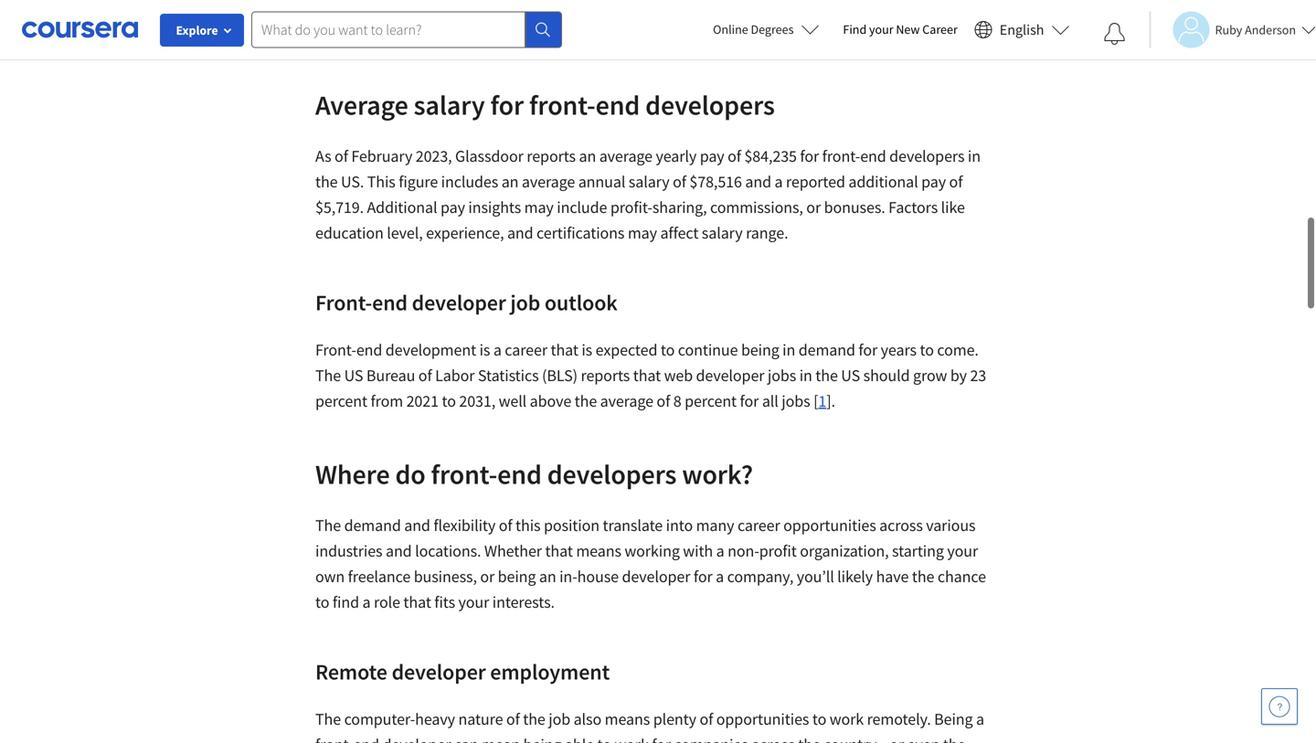 Task type: vqa. For each thing, say whether or not it's contained in the screenshot.
Course to the right
no



Task type: describe. For each thing, give the bounding box(es) containing it.
1
[[819, 391, 827, 411]]

us.
[[341, 171, 364, 192]]

1 ].
[[819, 391, 839, 411]]

average salary for front-end developers
[[315, 88, 775, 122]]

0 vertical spatial salary
[[414, 88, 485, 122]]

plenty
[[653, 709, 697, 730]]

bureau
[[367, 365, 415, 386]]

What do you want to learn? text field
[[251, 11, 526, 48]]

end inside front-end development is a career that is expected to continue being in demand for years to come. the us bureau of labor statistics (bls) reports that web developer jobs in the us should grow by 23 percent from 2021 to 2031, well above the average of 8 percent for all jobs [
[[356, 340, 382, 360]]

where
[[315, 457, 390, 491]]

include
[[557, 197, 607, 218]]

or inside the demand and flexibility of this position translate into many career opportunities across various industries and locations. whether that means working with a non-profit organization, starting your own freelance business, or being an in-house developer for a company, you'll likely have the chance to find a role that fits your interests.
[[480, 566, 495, 587]]

23
[[970, 365, 987, 386]]

insights
[[468, 197, 521, 218]]

front- inside as of february 2023, glassdoor reports an average yearly pay of $84,235 for front-end developers in the us. this figure includes an average annual salary of $78,516 and a reported additional pay of $5,719. additional pay insights may include profit-sharing, commissions, or bonuses. factors like education level, experience, and certifications may affect salary range.
[[823, 146, 861, 166]]

being inside the computer-heavy nature of the job also means plenty of opportunities to work remotely. being a front-end developer can mean being able to work for companies across the country—or even th
[[524, 735, 562, 743]]

development
[[386, 340, 476, 360]]

0 vertical spatial may
[[524, 197, 554, 218]]

factors
[[889, 197, 938, 218]]

that up in-
[[545, 541, 573, 561]]

0 vertical spatial jobs
[[768, 365, 797, 386]]

2 is from the left
[[582, 340, 593, 360]]

find your new career link
[[834, 18, 967, 41]]

affect
[[661, 223, 699, 243]]

the inside the demand and flexibility of this position translate into many career opportunities across various industries and locations. whether that means working with a non-profit organization, starting your own freelance business, or being an in-house developer for a company, you'll likely have the chance to find a role that fits your interests.
[[912, 566, 935, 587]]

$84,235
[[745, 146, 797, 166]]

the up 1 ].
[[816, 365, 838, 386]]

continue
[[678, 340, 738, 360]]

likely
[[838, 566, 873, 587]]

0 vertical spatial average
[[599, 146, 653, 166]]

for up glassdoor
[[491, 88, 524, 122]]

developer inside the demand and flexibility of this position translate into many career opportunities across various industries and locations. whether that means working with a non-profit organization, starting your own freelance business, or being an in-house developer for a company, you'll likely have the chance to find a role that fits your interests.
[[622, 566, 691, 587]]

web
[[664, 365, 693, 386]]

average inside front-end development is a career that is expected to continue being in demand for years to come. the us bureau of labor statistics (bls) reports that web developer jobs in the us should grow by 23 percent from 2021 to 2031, well above the average of 8 percent for all jobs [
[[600, 391, 654, 411]]

country—or
[[824, 735, 904, 743]]

profit-
[[611, 197, 653, 218]]

working
[[625, 541, 680, 561]]

business,
[[414, 566, 477, 587]]

translate
[[603, 515, 663, 536]]

includes
[[441, 171, 498, 192]]

the for the demand and flexibility of this position translate into many career opportunities across various industries and locations. whether that means working with a non-profit organization, starting your own freelance business, or being an in-house developer for a company, you'll likely have the chance to find a role that fits your interests.
[[315, 515, 341, 536]]

and up freelance
[[386, 541, 412, 561]]

that up (bls)
[[551, 340, 579, 360]]

front- up flexibility
[[431, 457, 498, 491]]

career
[[923, 21, 958, 37]]

profit
[[760, 541, 797, 561]]

developer up development
[[412, 289, 506, 316]]

and up 'commissions,'
[[745, 171, 772, 192]]

1 link
[[819, 391, 827, 411]]

mean
[[482, 735, 520, 743]]

a right with
[[716, 541, 725, 561]]

as
[[315, 146, 331, 166]]

labor
[[435, 365, 475, 386]]

by
[[951, 365, 967, 386]]

(bls)
[[542, 365, 578, 386]]

being
[[935, 709, 973, 730]]

level,
[[387, 223, 423, 243]]

where do front-end developers work?
[[315, 457, 753, 491]]

english
[[1000, 21, 1045, 39]]

various
[[926, 515, 976, 536]]

interests.
[[493, 592, 555, 613]]

an inside the demand and flexibility of this position translate into many career opportunities across various industries and locations. whether that means working with a non-profit organization, starting your own freelance business, or being an in-house developer for a company, you'll likely have the chance to find a role that fits your interests.
[[539, 566, 556, 587]]

ruby anderson
[[1215, 21, 1296, 38]]

like
[[941, 197, 965, 218]]

of up $78,516
[[728, 146, 741, 166]]

come.
[[937, 340, 979, 360]]

of left 8
[[657, 391, 670, 411]]

starting
[[892, 541, 944, 561]]

that left fits
[[404, 592, 431, 613]]

0 vertical spatial job
[[511, 289, 540, 316]]

[
[[814, 391, 819, 411]]

ruby anderson button
[[1150, 11, 1317, 48]]

companies
[[674, 735, 749, 743]]

to right able
[[597, 735, 612, 743]]

sharing,
[[653, 197, 707, 218]]

to up web
[[661, 340, 675, 360]]

of up like in the top right of the page
[[949, 171, 963, 192]]

english button
[[967, 0, 1077, 59]]

0 vertical spatial developers
[[646, 88, 775, 122]]

a inside the computer-heavy nature of the job also means plenty of opportunities to work remotely. being a front-end developer can mean being able to work for companies across the country—or even th
[[976, 709, 985, 730]]

2021
[[406, 391, 439, 411]]

ruby
[[1215, 21, 1243, 38]]

annual
[[578, 171, 626, 192]]

developer inside the computer-heavy nature of the job also means plenty of opportunities to work remotely. being a front-end developer can mean being able to work for companies across the country—or even th
[[383, 735, 451, 743]]

demand inside front-end development is a career that is expected to continue being in demand for years to come. the us bureau of labor statistics (bls) reports that web developer jobs in the us should grow by 23 percent from 2021 to 2031, well above the average of 8 percent for all jobs [
[[799, 340, 856, 360]]

career inside the demand and flexibility of this position translate into many career opportunities across various industries and locations. whether that means working with a non-profit organization, starting your own freelance business, or being an in-house developer for a company, you'll likely have the chance to find a role that fits your interests.
[[738, 515, 780, 536]]

being inside the demand and flexibility of this position translate into many career opportunities across various industries and locations. whether that means working with a non-profit organization, starting your own freelance business, or being an in-house developer for a company, you'll likely have the chance to find a role that fits your interests.
[[498, 566, 536, 587]]

1 vertical spatial in
[[783, 340, 796, 360]]

2 vertical spatial developers
[[547, 457, 677, 491]]

front- for front-end developer job outlook
[[315, 289, 372, 316]]

for left years
[[859, 340, 878, 360]]

that left web
[[633, 365, 661, 386]]

employment
[[490, 658, 610, 686]]

or inside as of february 2023, glassdoor reports an average yearly pay of $84,235 for front-end developers in the us. this figure includes an average annual salary of $78,516 and a reported additional pay of $5,719. additional pay insights may include profit-sharing, commissions, or bonuses. factors like education level, experience, and certifications may affect salary range.
[[807, 197, 821, 218]]

help center image
[[1269, 696, 1291, 718]]

the down employment
[[523, 709, 546, 730]]

to down labor
[[442, 391, 456, 411]]

online degrees
[[713, 21, 794, 37]]

means inside the computer-heavy nature of the job also means plenty of opportunities to work remotely. being a front-end developer can mean being able to work for companies across the country—or even th
[[605, 709, 650, 730]]

across inside the demand and flexibility of this position translate into many career opportunities across various industries and locations. whether that means working with a non-profit organization, starting your own freelance business, or being an in-house developer for a company, you'll likely have the chance to find a role that fits your interests.
[[880, 515, 923, 536]]

february
[[351, 146, 413, 166]]

0 horizontal spatial work
[[615, 735, 649, 743]]

reported
[[786, 171, 846, 192]]

2023,
[[416, 146, 452, 166]]

above
[[530, 391, 572, 411]]

developer inside front-end development is a career that is expected to continue being in demand for years to come. the us bureau of labor statistics (bls) reports that web developer jobs in the us should grow by 23 percent from 2021 to 2031, well above the average of 8 percent for all jobs [
[[696, 365, 765, 386]]

house
[[578, 566, 619, 587]]

yearly
[[656, 146, 697, 166]]

to up country—or
[[813, 709, 827, 730]]

of up mean
[[506, 709, 520, 730]]

in-
[[560, 566, 578, 587]]

front- for front-end development is a career that is expected to continue being in demand for years to come. the us bureau of labor statistics (bls) reports that web developer jobs in the us should grow by 23 percent from 2021 to 2031, well above the average of 8 percent for all jobs [
[[315, 340, 356, 360]]

work?
[[682, 457, 753, 491]]

freelance
[[348, 566, 411, 587]]

2 horizontal spatial an
[[579, 146, 596, 166]]

for left all
[[740, 391, 759, 411]]

and down insights at the top left of the page
[[507, 223, 534, 243]]

1 horizontal spatial may
[[628, 223, 657, 243]]

industries
[[315, 541, 383, 561]]

end up annual
[[596, 88, 640, 122]]

end inside the computer-heavy nature of the job also means plenty of opportunities to work remotely. being a front-end developer can mean being able to work for companies across the country—or even th
[[353, 735, 379, 743]]

bonuses.
[[824, 197, 886, 218]]

0 vertical spatial pay
[[700, 146, 725, 166]]

1 percent from the left
[[315, 391, 368, 411]]

statistics
[[478, 365, 539, 386]]

developer up heavy
[[392, 658, 486, 686]]

$78,516
[[690, 171, 742, 192]]

end inside as of february 2023, glassdoor reports an average yearly pay of $84,235 for front-end developers in the us. this figure includes an average annual salary of $78,516 and a reported additional pay of $5,719. additional pay insights may include profit-sharing, commissions, or bonuses. factors like education level, experience, and certifications may affect salary range.
[[861, 146, 887, 166]]

heavy
[[415, 709, 455, 730]]

expected
[[596, 340, 658, 360]]

end up this
[[498, 457, 542, 491]]

1 vertical spatial pay
[[922, 171, 946, 192]]



Task type: locate. For each thing, give the bounding box(es) containing it.
of up 2021 on the bottom left of page
[[419, 365, 432, 386]]

us left should
[[841, 365, 860, 386]]

2 front- from the top
[[315, 340, 356, 360]]

find
[[333, 592, 359, 613]]

years
[[881, 340, 917, 360]]

front-
[[315, 289, 372, 316], [315, 340, 356, 360]]

across right companies
[[752, 735, 795, 743]]

means right the also on the left of page
[[605, 709, 650, 730]]

0 horizontal spatial pay
[[441, 197, 465, 218]]

across up starting
[[880, 515, 923, 536]]

or down the reported
[[807, 197, 821, 218]]

0 horizontal spatial us
[[344, 365, 363, 386]]

or down whether
[[480, 566, 495, 587]]

front-end developer job outlook
[[315, 289, 618, 316]]

1 vertical spatial average
[[522, 171, 575, 192]]

2 vertical spatial average
[[600, 391, 654, 411]]

also
[[574, 709, 602, 730]]

job left outlook
[[511, 289, 540, 316]]

coursera image
[[22, 15, 138, 44]]

2 vertical spatial your
[[459, 592, 489, 613]]

whether
[[484, 541, 542, 561]]

1 vertical spatial reports
[[581, 365, 630, 386]]

average up annual
[[599, 146, 653, 166]]

1 vertical spatial may
[[628, 223, 657, 243]]

fits
[[435, 592, 455, 613]]

the inside front-end development is a career that is expected to continue being in demand for years to come. the us bureau of labor statistics (bls) reports that web developer jobs in the us should grow by 23 percent from 2021 to 2031, well above the average of 8 percent for all jobs [
[[315, 365, 341, 386]]

1 horizontal spatial or
[[807, 197, 821, 218]]

average
[[599, 146, 653, 166], [522, 171, 575, 192], [600, 391, 654, 411]]

remote
[[315, 658, 388, 686]]

percent
[[315, 391, 368, 411], [685, 391, 737, 411]]

1 horizontal spatial demand
[[799, 340, 856, 360]]

end up bureau
[[356, 340, 382, 360]]

1 vertical spatial demand
[[344, 515, 401, 536]]

the demand and flexibility of this position translate into many career opportunities across various industries and locations. whether that means working with a non-profit organization, starting your own freelance business, or being an in-house developer for a company, you'll likely have the chance to find a role that fits your interests.
[[315, 515, 986, 613]]

end up additional
[[861, 146, 887, 166]]

the up industries
[[315, 515, 341, 536]]

company,
[[727, 566, 794, 587]]

opportunities up companies
[[717, 709, 809, 730]]

a right being
[[976, 709, 985, 730]]

an left in-
[[539, 566, 556, 587]]

2 horizontal spatial pay
[[922, 171, 946, 192]]

1 horizontal spatial in
[[800, 365, 813, 386]]

explore
[[176, 22, 218, 38]]

2 horizontal spatial salary
[[702, 223, 743, 243]]

1 the from the top
[[315, 365, 341, 386]]

being left able
[[524, 735, 562, 743]]

new
[[896, 21, 920, 37]]

0 horizontal spatial an
[[502, 171, 519, 192]]

the
[[315, 171, 338, 192], [816, 365, 838, 386], [575, 391, 597, 411], [912, 566, 935, 587], [523, 709, 546, 730], [798, 735, 821, 743]]

opportunities inside the demand and flexibility of this position translate into many career opportunities across various industries and locations. whether that means working with a non-profit organization, starting your own freelance business, or being an in-house developer for a company, you'll likely have the chance to find a role that fits your interests.
[[784, 515, 876, 536]]

flexibility
[[434, 515, 496, 536]]

of left this
[[499, 515, 512, 536]]

0 vertical spatial means
[[576, 541, 622, 561]]

0 horizontal spatial career
[[505, 340, 548, 360]]

well
[[499, 391, 527, 411]]

1 front- from the top
[[315, 289, 372, 316]]

0 horizontal spatial job
[[511, 289, 540, 316]]

of right 'as'
[[335, 146, 348, 166]]

2 vertical spatial in
[[800, 365, 813, 386]]

2 us from the left
[[841, 365, 860, 386]]

1 vertical spatial salary
[[629, 171, 670, 192]]

a down $84,235
[[775, 171, 783, 192]]

average up include
[[522, 171, 575, 192]]

online
[[713, 21, 748, 37]]

reports inside as of february 2023, glassdoor reports an average yearly pay of $84,235 for front-end developers in the us. this figure includes an average annual salary of $78,516 and a reported additional pay of $5,719. additional pay insights may include profit-sharing, commissions, or bonuses. factors like education level, experience, and certifications may affect salary range.
[[527, 146, 576, 166]]

jobs left '['
[[782, 391, 811, 411]]

for inside the computer-heavy nature of the job also means plenty of opportunities to work remotely. being a front-end developer can mean being able to work for companies across the country—or even th
[[652, 735, 671, 743]]

0 vertical spatial career
[[505, 340, 548, 360]]

1 vertical spatial career
[[738, 515, 780, 536]]

for up the reported
[[800, 146, 819, 166]]

computer-
[[344, 709, 415, 730]]

your right find
[[869, 21, 894, 37]]

own
[[315, 566, 345, 587]]

1 horizontal spatial across
[[880, 515, 923, 536]]

1 horizontal spatial work
[[830, 709, 864, 730]]

opportunities
[[784, 515, 876, 536], [717, 709, 809, 730]]

0 vertical spatial reports
[[527, 146, 576, 166]]

1 vertical spatial being
[[498, 566, 536, 587]]

0 vertical spatial front-
[[315, 289, 372, 316]]

1 horizontal spatial salary
[[629, 171, 670, 192]]

1 is from the left
[[480, 340, 490, 360]]

opportunities inside the computer-heavy nature of the job also means plenty of opportunities to work remotely. being a front-end developer can mean being able to work for companies across the country—or even th
[[717, 709, 809, 730]]

do
[[395, 457, 426, 491]]

pay up $78,516
[[700, 146, 725, 166]]

front-end development is a career that is expected to continue being in demand for years to come. the us bureau of labor statistics (bls) reports that web developer jobs in the us should grow by 23 percent from 2021 to 2031, well above the average of 8 percent for all jobs [
[[315, 340, 987, 411]]

0 vertical spatial work
[[830, 709, 864, 730]]

2 vertical spatial being
[[524, 735, 562, 743]]

1 vertical spatial jobs
[[782, 391, 811, 411]]

grow
[[913, 365, 947, 386]]

0 vertical spatial opportunities
[[784, 515, 876, 536]]

the
[[315, 365, 341, 386], [315, 515, 341, 536], [315, 709, 341, 730]]

reports down average salary for front-end developers
[[527, 146, 576, 166]]

front-
[[529, 88, 596, 122], [823, 146, 861, 166], [431, 457, 498, 491], [315, 735, 353, 743]]

find your new career
[[843, 21, 958, 37]]

0 vertical spatial your
[[869, 21, 894, 37]]

that
[[551, 340, 579, 360], [633, 365, 661, 386], [545, 541, 573, 561], [404, 592, 431, 613]]

1 vertical spatial front-
[[315, 340, 356, 360]]

have
[[876, 566, 909, 587]]

the down 'as'
[[315, 171, 338, 192]]

end down computer-
[[353, 735, 379, 743]]

pay up the "experience,"
[[441, 197, 465, 218]]

1 vertical spatial work
[[615, 735, 649, 743]]

front- up the reported
[[823, 146, 861, 166]]

and up locations.
[[404, 515, 430, 536]]

a up the statistics
[[494, 340, 502, 360]]

of up companies
[[700, 709, 713, 730]]

demand inside the demand and flexibility of this position translate into many career opportunities across various industries and locations. whether that means working with a non-profit organization, starting your own freelance business, or being an in-house developer for a company, you'll likely have the chance to find a role that fits your interests.
[[344, 515, 401, 536]]

the inside as of february 2023, glassdoor reports an average yearly pay of $84,235 for front-end developers in the us. this figure includes an average annual salary of $78,516 and a reported additional pay of $5,719. additional pay insights may include profit-sharing, commissions, or bonuses. factors like education level, experience, and certifications may affect salary range.
[[315, 171, 338, 192]]

the right above on the left bottom
[[575, 391, 597, 411]]

2 vertical spatial an
[[539, 566, 556, 587]]

2 percent from the left
[[685, 391, 737, 411]]

0 vertical spatial in
[[968, 146, 981, 166]]

the inside the demand and flexibility of this position translate into many career opportunities across various industries and locations. whether that means working with a non-profit organization, starting your own freelance business, or being an in-house developer for a company, you'll likely have the chance to find a role that fits your interests.
[[315, 515, 341, 536]]

remote developer employment
[[315, 658, 610, 686]]

to left find
[[315, 592, 329, 613]]

1 horizontal spatial us
[[841, 365, 860, 386]]

3 the from the top
[[315, 709, 341, 730]]

your right fits
[[459, 592, 489, 613]]

this
[[367, 171, 396, 192]]

front- inside the computer-heavy nature of the job also means plenty of opportunities to work remotely. being a front-end developer can mean being able to work for companies across the country—or even th
[[315, 735, 353, 743]]

1 vertical spatial across
[[752, 735, 795, 743]]

reports inside front-end development is a career that is expected to continue being in demand for years to come. the us bureau of labor statistics (bls) reports that web developer jobs in the us should grow by 23 percent from 2021 to 2031, well above the average of 8 percent for all jobs [
[[581, 365, 630, 386]]

the computer-heavy nature of the job also means plenty of opportunities to work remotely. being a front-end developer can mean being able to work for companies across the country—or even th
[[315, 709, 985, 743]]

with
[[683, 541, 713, 561]]

0 vertical spatial an
[[579, 146, 596, 166]]

for down plenty
[[652, 735, 671, 743]]

0 horizontal spatial is
[[480, 340, 490, 360]]

us
[[344, 365, 363, 386], [841, 365, 860, 386]]

range.
[[746, 223, 789, 243]]

figure
[[399, 171, 438, 192]]

2 vertical spatial pay
[[441, 197, 465, 218]]

jobs
[[768, 365, 797, 386], [782, 391, 811, 411]]

career up the statistics
[[505, 340, 548, 360]]

developers up additional
[[890, 146, 965, 166]]

of up the sharing,
[[673, 171, 687, 192]]

1 horizontal spatial career
[[738, 515, 780, 536]]

developers up yearly
[[646, 88, 775, 122]]

is up the statistics
[[480, 340, 490, 360]]

work right able
[[615, 735, 649, 743]]

in
[[968, 146, 981, 166], [783, 340, 796, 360], [800, 365, 813, 386]]

means up house
[[576, 541, 622, 561]]

show notifications image
[[1104, 23, 1126, 45]]

0 vertical spatial demand
[[799, 340, 856, 360]]

commissions,
[[710, 197, 803, 218]]

].
[[827, 391, 836, 411]]

your up chance
[[947, 541, 978, 561]]

being
[[741, 340, 780, 360], [498, 566, 536, 587], [524, 735, 562, 743]]

end up development
[[372, 289, 408, 316]]

able
[[565, 735, 594, 743]]

2 horizontal spatial in
[[968, 146, 981, 166]]

a left role
[[363, 592, 371, 613]]

0 horizontal spatial your
[[459, 592, 489, 613]]

1 vertical spatial means
[[605, 709, 650, 730]]

certifications
[[537, 223, 625, 243]]

demand up industries
[[344, 515, 401, 536]]

developers up translate at bottom
[[547, 457, 677, 491]]

may down profit-
[[628, 223, 657, 243]]

being up all
[[741, 340, 780, 360]]

front- inside front-end development is a career that is expected to continue being in demand for years to come. the us bureau of labor statistics (bls) reports that web developer jobs in the us should grow by 23 percent from 2021 to 2031, well above the average of 8 percent for all jobs [
[[315, 340, 356, 360]]

salary right 'affect'
[[702, 223, 743, 243]]

0 vertical spatial across
[[880, 515, 923, 536]]

0 horizontal spatial in
[[783, 340, 796, 360]]

0 vertical spatial being
[[741, 340, 780, 360]]

front- down computer-
[[315, 735, 353, 743]]

opportunities for of
[[717, 709, 809, 730]]

None search field
[[251, 11, 562, 48]]

find
[[843, 21, 867, 37]]

demand
[[799, 340, 856, 360], [344, 515, 401, 536]]

0 vertical spatial the
[[315, 365, 341, 386]]

0 horizontal spatial demand
[[344, 515, 401, 536]]

should
[[864, 365, 910, 386]]

1 us from the left
[[344, 365, 363, 386]]

as of february 2023, glassdoor reports an average yearly pay of $84,235 for front-end developers in the us. this figure includes an average annual salary of $78,516 and a reported additional pay of $5,719. additional pay insights may include profit-sharing, commissions, or bonuses. factors like education level, experience, and certifications may affect salary range.
[[315, 146, 981, 243]]

developer down heavy
[[383, 735, 451, 743]]

developers inside as of february 2023, glassdoor reports an average yearly pay of $84,235 for front-end developers in the us. this figure includes an average annual salary of $78,516 and a reported additional pay of $5,719. additional pay insights may include profit-sharing, commissions, or bonuses. factors like education level, experience, and certifications may affect salary range.
[[890, 146, 965, 166]]

1 vertical spatial an
[[502, 171, 519, 192]]

explore button
[[160, 14, 244, 47]]

2 vertical spatial salary
[[702, 223, 743, 243]]

0 horizontal spatial percent
[[315, 391, 368, 411]]

means
[[576, 541, 622, 561], [605, 709, 650, 730]]

all
[[762, 391, 779, 411]]

a inside front-end development is a career that is expected to continue being in demand for years to come. the us bureau of labor statistics (bls) reports that web developer jobs in the us should grow by 23 percent from 2021 to 2031, well above the average of 8 percent for all jobs [
[[494, 340, 502, 360]]

being down whether
[[498, 566, 536, 587]]

additional
[[367, 197, 437, 218]]

pay
[[700, 146, 725, 166], [922, 171, 946, 192], [441, 197, 465, 218]]

1 vertical spatial developers
[[890, 146, 965, 166]]

1 vertical spatial the
[[315, 515, 341, 536]]

across inside the computer-heavy nature of the job also means plenty of opportunities to work remotely. being a front-end developer can mean being able to work for companies across the country—or even th
[[752, 735, 795, 743]]

of inside the demand and flexibility of this position translate into many career opportunities across various industries and locations. whether that means working with a non-profit organization, starting your own freelance business, or being an in-house developer for a company, you'll likely have the chance to find a role that fits your interests.
[[499, 515, 512, 536]]

developer down working
[[622, 566, 691, 587]]

organization,
[[800, 541, 889, 561]]

an up annual
[[579, 146, 596, 166]]

0 horizontal spatial reports
[[527, 146, 576, 166]]

even
[[908, 735, 940, 743]]

this
[[516, 515, 541, 536]]

opportunities for career
[[784, 515, 876, 536]]

2 the from the top
[[315, 515, 341, 536]]

us left bureau
[[344, 365, 363, 386]]

outlook
[[545, 289, 618, 316]]

demand up 1 ].
[[799, 340, 856, 360]]

degrees
[[751, 21, 794, 37]]

non-
[[728, 541, 760, 561]]

2 horizontal spatial your
[[947, 541, 978, 561]]

means inside the demand and flexibility of this position translate into many career opportunities across various industries and locations. whether that means working with a non-profit organization, starting your own freelance business, or being an in-house developer for a company, you'll likely have the chance to find a role that fits your interests.
[[576, 541, 622, 561]]

and
[[745, 171, 772, 192], [507, 223, 534, 243], [404, 515, 430, 536], [386, 541, 412, 561]]

position
[[544, 515, 600, 536]]

job up able
[[549, 709, 571, 730]]

0 vertical spatial or
[[807, 197, 821, 218]]

being inside front-end development is a career that is expected to continue being in demand for years to come. the us bureau of labor statistics (bls) reports that web developer jobs in the us should grow by 23 percent from 2021 to 2031, well above the average of 8 percent for all jobs [
[[741, 340, 780, 360]]

the down starting
[[912, 566, 935, 587]]

online degrees button
[[699, 9, 834, 49]]

percent right 8
[[685, 391, 737, 411]]

may
[[524, 197, 554, 218], [628, 223, 657, 243]]

can
[[454, 735, 479, 743]]

0 horizontal spatial may
[[524, 197, 554, 218]]

is left expected
[[582, 340, 593, 360]]

chance
[[938, 566, 986, 587]]

may left include
[[524, 197, 554, 218]]

reports down expected
[[581, 365, 630, 386]]

to inside the demand and flexibility of this position translate into many career opportunities across various industries and locations. whether that means working with a non-profit organization, starting your own freelance business, or being an in-house developer for a company, you'll likely have the chance to find a role that fits your interests.
[[315, 592, 329, 613]]

1 horizontal spatial job
[[549, 709, 571, 730]]

1 horizontal spatial percent
[[685, 391, 737, 411]]

jobs up all
[[768, 365, 797, 386]]

2 vertical spatial the
[[315, 709, 341, 730]]

salary up profit-
[[629, 171, 670, 192]]

a left company, at right
[[716, 566, 724, 587]]

average left 8
[[600, 391, 654, 411]]

the left country—or
[[798, 735, 821, 743]]

the left bureau
[[315, 365, 341, 386]]

to up grow
[[920, 340, 934, 360]]

1 horizontal spatial pay
[[700, 146, 725, 166]]

career inside front-end development is a career that is expected to continue being in demand for years to come. the us bureau of labor statistics (bls) reports that web developer jobs in the us should grow by 23 percent from 2021 to 2031, well above the average of 8 percent for all jobs [
[[505, 340, 548, 360]]

pay up like in the top right of the page
[[922, 171, 946, 192]]

in inside as of february 2023, glassdoor reports an average yearly pay of $84,235 for front-end developers in the us. this figure includes an average annual salary of $78,516 and a reported additional pay of $5,719. additional pay insights may include profit-sharing, commissions, or bonuses. factors like education level, experience, and certifications may affect salary range.
[[968, 146, 981, 166]]

1 vertical spatial opportunities
[[717, 709, 809, 730]]

the for the computer-heavy nature of the job also means plenty of opportunities to work remotely. being a front-end developer can mean being able to work for companies across the country—or even th
[[315, 709, 341, 730]]

0 horizontal spatial across
[[752, 735, 795, 743]]

0 horizontal spatial or
[[480, 566, 495, 587]]

job inside the computer-heavy nature of the job also means plenty of opportunities to work remotely. being a front-end developer can mean being able to work for companies across the country—or even th
[[549, 709, 571, 730]]

1 vertical spatial or
[[480, 566, 495, 587]]

1 horizontal spatial reports
[[581, 365, 630, 386]]

for inside as of february 2023, glassdoor reports an average yearly pay of $84,235 for front-end developers in the us. this figure includes an average annual salary of $78,516 and a reported additional pay of $5,719. additional pay insights may include profit-sharing, commissions, or bonuses. factors like education level, experience, and certifications may affect salary range.
[[800, 146, 819, 166]]

1 horizontal spatial is
[[582, 340, 593, 360]]

0 horizontal spatial salary
[[414, 88, 485, 122]]

from
[[371, 391, 403, 411]]

1 horizontal spatial an
[[539, 566, 556, 587]]

glassdoor
[[455, 146, 524, 166]]

1 horizontal spatial your
[[869, 21, 894, 37]]

many
[[696, 515, 735, 536]]

work up country—or
[[830, 709, 864, 730]]

nature
[[458, 709, 503, 730]]

developer down continue
[[696, 365, 765, 386]]

the inside the computer-heavy nature of the job also means plenty of opportunities to work remotely. being a front-end developer can mean being able to work for companies across the country—or even th
[[315, 709, 341, 730]]

across
[[880, 515, 923, 536], [752, 735, 795, 743]]

front- up annual
[[529, 88, 596, 122]]

locations.
[[415, 541, 481, 561]]

a inside as of february 2023, glassdoor reports an average yearly pay of $84,235 for front-end developers in the us. this figure includes an average annual salary of $78,516 and a reported additional pay of $5,719. additional pay insights may include profit-sharing, commissions, or bonuses. factors like education level, experience, and certifications may affect salary range.
[[775, 171, 783, 192]]

into
[[666, 515, 693, 536]]

of
[[335, 146, 348, 166], [728, 146, 741, 166], [673, 171, 687, 192], [949, 171, 963, 192], [419, 365, 432, 386], [657, 391, 670, 411], [499, 515, 512, 536], [506, 709, 520, 730], [700, 709, 713, 730]]

1 vertical spatial job
[[549, 709, 571, 730]]

an up insights at the top left of the page
[[502, 171, 519, 192]]

percent left from
[[315, 391, 368, 411]]

for inside the demand and flexibility of this position translate into many career opportunities across various industries and locations. whether that means working with a non-profit organization, starting your own freelance business, or being an in-house developer for a company, you'll likely have the chance to find a role that fits your interests.
[[694, 566, 713, 587]]

1 vertical spatial your
[[947, 541, 978, 561]]



